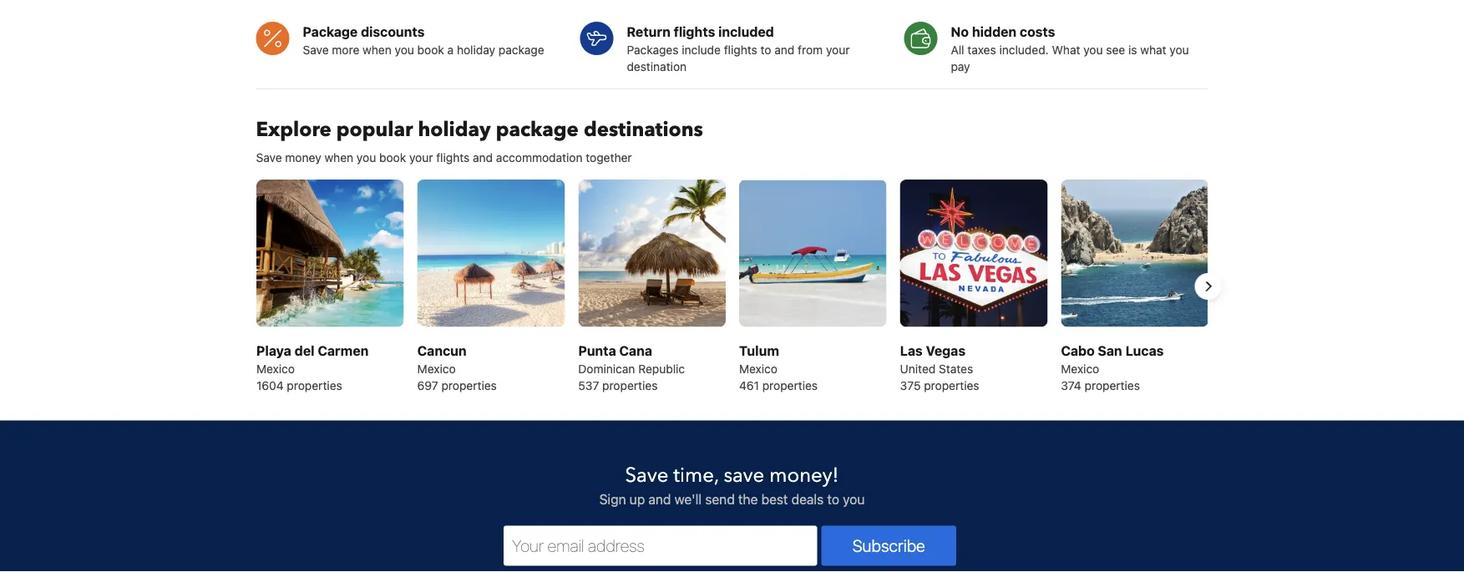 Task type: describe. For each thing, give the bounding box(es) containing it.
subscribe
[[853, 536, 925, 555]]

461
[[739, 378, 759, 392]]

punta cana dominican republic 537 properties
[[578, 342, 685, 392]]

up
[[630, 491, 645, 507]]

375
[[900, 378, 920, 392]]

explore popular holiday package destinations region
[[243, 179, 1222, 394]]

package discounts save more when you book a holiday package
[[303, 24, 544, 57]]

697
[[417, 378, 438, 392]]

explore
[[256, 116, 331, 143]]

cabo
[[1061, 342, 1094, 358]]

save inside package discounts save more when you book a holiday package
[[303, 43, 329, 57]]

what
[[1052, 43, 1080, 57]]

when inside explore popular holiday package destinations save money when you book your flights and accommodation together
[[324, 151, 353, 164]]

your inside return flights included packages include flights to and from your destination
[[826, 43, 850, 57]]

to inside save time, save money! sign up and we'll send the best deals to you
[[827, 491, 839, 507]]

537
[[578, 378, 599, 392]]

properties for playa
[[286, 378, 342, 392]]

las
[[900, 342, 922, 358]]

lucas
[[1125, 342, 1163, 358]]

republic
[[638, 362, 685, 375]]

tulum mexico 461 properties
[[739, 342, 817, 392]]

to inside return flights included packages include flights to and from your destination
[[761, 43, 771, 57]]

deals
[[792, 491, 824, 507]]

cana
[[619, 342, 652, 358]]

money
[[285, 151, 321, 164]]

your inside explore popular holiday package destinations save money when you book your flights and accommodation together
[[409, 151, 433, 164]]

what
[[1140, 43, 1167, 57]]

see
[[1106, 43, 1125, 57]]

states
[[938, 362, 973, 375]]

include
[[682, 43, 721, 57]]

playa
[[256, 342, 291, 358]]

the
[[738, 491, 758, 507]]

no hidden costs all taxes included. what you see is what you pay
[[951, 24, 1189, 73]]

united
[[900, 362, 935, 375]]

carmen
[[317, 342, 368, 358]]

save inside explore popular holiday package destinations save money when you book your flights and accommodation together
[[256, 151, 282, 164]]

Your email address email field
[[504, 526, 817, 566]]

included
[[718, 24, 774, 39]]

more
[[332, 43, 359, 57]]

save
[[724, 462, 765, 489]]

send
[[705, 491, 735, 507]]

mexico inside tulum mexico 461 properties
[[739, 362, 777, 375]]

package inside explore popular holiday package destinations save money when you book your flights and accommodation together
[[496, 116, 579, 143]]

mexico inside playa del carmen mexico 1604 properties
[[256, 362, 294, 375]]

money!
[[770, 462, 839, 489]]

packages
[[627, 43, 679, 57]]

taxes
[[968, 43, 996, 57]]

properties inside tulum mexico 461 properties
[[762, 378, 817, 392]]

no
[[951, 24, 969, 39]]

properties inside the cancun mexico 697 properties
[[441, 378, 496, 392]]

1 vertical spatial flights
[[724, 43, 757, 57]]



Task type: locate. For each thing, give the bounding box(es) containing it.
0 vertical spatial and
[[775, 43, 795, 57]]

you left see on the right top of page
[[1084, 43, 1103, 57]]

popular
[[336, 116, 413, 143]]

is
[[1128, 43, 1137, 57]]

2 properties from the left
[[441, 378, 496, 392]]

mexico down "tulum"
[[739, 362, 777, 375]]

to down included
[[761, 43, 771, 57]]

and inside return flights included packages include flights to and from your destination
[[775, 43, 795, 57]]

subscribe button
[[822, 526, 956, 566]]

best
[[761, 491, 788, 507]]

1 horizontal spatial to
[[827, 491, 839, 507]]

and inside save time, save money! sign up and we'll send the best deals to you
[[649, 491, 671, 507]]

1 vertical spatial holiday
[[418, 116, 491, 143]]

0 vertical spatial book
[[417, 43, 444, 57]]

1 vertical spatial and
[[473, 151, 493, 164]]

book
[[417, 43, 444, 57], [379, 151, 406, 164]]

pay
[[951, 60, 970, 73]]

you down the popular
[[357, 151, 376, 164]]

0 horizontal spatial to
[[761, 43, 771, 57]]

1 vertical spatial package
[[496, 116, 579, 143]]

0 vertical spatial your
[[826, 43, 850, 57]]

holiday inside explore popular holiday package destinations save money when you book your flights and accommodation together
[[418, 116, 491, 143]]

5 properties from the left
[[924, 378, 979, 392]]

2 horizontal spatial flights
[[724, 43, 757, 57]]

playa del carmen mexico 1604 properties
[[256, 342, 368, 392]]

to
[[761, 43, 771, 57], [827, 491, 839, 507]]

0 horizontal spatial your
[[409, 151, 433, 164]]

and left accommodation
[[473, 151, 493, 164]]

0 horizontal spatial and
[[473, 151, 493, 164]]

package
[[303, 24, 358, 39]]

properties inside punta cana dominican republic 537 properties
[[602, 378, 657, 392]]

san
[[1098, 342, 1122, 358]]

1 properties from the left
[[286, 378, 342, 392]]

and
[[775, 43, 795, 57], [473, 151, 493, 164], [649, 491, 671, 507]]

del
[[294, 342, 314, 358]]

vegas
[[926, 342, 965, 358]]

1 horizontal spatial book
[[417, 43, 444, 57]]

2 mexico from the left
[[417, 362, 455, 375]]

properties inside cabo san lucas mexico 374 properties
[[1084, 378, 1140, 392]]

dominican
[[578, 362, 635, 375]]

properties inside playa del carmen mexico 1604 properties
[[286, 378, 342, 392]]

0 vertical spatial flights
[[674, 24, 715, 39]]

properties down dominican
[[602, 378, 657, 392]]

0 vertical spatial save
[[303, 43, 329, 57]]

mexico inside the cancun mexico 697 properties
[[417, 362, 455, 375]]

holiday down a at top left
[[418, 116, 491, 143]]

when down discounts
[[363, 43, 392, 57]]

cancun mexico 697 properties
[[417, 342, 496, 392]]

book left a at top left
[[417, 43, 444, 57]]

mexico inside cabo san lucas mexico 374 properties
[[1061, 362, 1099, 375]]

1 vertical spatial to
[[827, 491, 839, 507]]

costs
[[1020, 24, 1055, 39]]

package up accommodation
[[496, 116, 579, 143]]

save time, save money! sign up and we'll send the best deals to you
[[599, 462, 865, 507]]

mexico
[[256, 362, 294, 375], [417, 362, 455, 375], [739, 362, 777, 375], [1061, 362, 1099, 375]]

properties for punta
[[602, 378, 657, 392]]

your down the popular
[[409, 151, 433, 164]]

0 vertical spatial to
[[761, 43, 771, 57]]

we'll
[[675, 491, 702, 507]]

properties inside las vegas united states 375 properties
[[924, 378, 979, 392]]

2 vertical spatial and
[[649, 491, 671, 507]]

0 horizontal spatial when
[[324, 151, 353, 164]]

when inside package discounts save more when you book a holiday package
[[363, 43, 392, 57]]

2 vertical spatial flights
[[436, 151, 470, 164]]

package right a at top left
[[499, 43, 544, 57]]

destination
[[627, 60, 687, 73]]

you inside explore popular holiday package destinations save money when you book your flights and accommodation together
[[357, 151, 376, 164]]

package
[[499, 43, 544, 57], [496, 116, 579, 143]]

your right from
[[826, 43, 850, 57]]

flights
[[674, 24, 715, 39], [724, 43, 757, 57], [436, 151, 470, 164]]

1 horizontal spatial and
[[649, 491, 671, 507]]

properties
[[286, 378, 342, 392], [441, 378, 496, 392], [602, 378, 657, 392], [762, 378, 817, 392], [924, 378, 979, 392], [1084, 378, 1140, 392]]

cabo san lucas mexico 374 properties
[[1061, 342, 1163, 392]]

properties down san
[[1084, 378, 1140, 392]]

next image
[[1198, 277, 1218, 297]]

2 vertical spatial save
[[625, 462, 669, 489]]

book inside package discounts save more when you book a holiday package
[[417, 43, 444, 57]]

save down package
[[303, 43, 329, 57]]

mexico down cabo
[[1061, 362, 1099, 375]]

you inside package discounts save more when you book a holiday package
[[395, 43, 414, 57]]

properties right the 697
[[441, 378, 496, 392]]

1 vertical spatial book
[[379, 151, 406, 164]]

properties down states
[[924, 378, 979, 392]]

explore popular holiday package destinations save money when you book your flights and accommodation together
[[256, 116, 703, 164]]

0 horizontal spatial book
[[379, 151, 406, 164]]

properties down del
[[286, 378, 342, 392]]

1 mexico from the left
[[256, 362, 294, 375]]

package inside package discounts save more when you book a holiday package
[[499, 43, 544, 57]]

to right deals at bottom
[[827, 491, 839, 507]]

properties for las
[[924, 378, 979, 392]]

all
[[951, 43, 964, 57]]

and right the 'up'
[[649, 491, 671, 507]]

properties right 461
[[762, 378, 817, 392]]

and inside explore popular holiday package destinations save money when you book your flights and accommodation together
[[473, 151, 493, 164]]

properties for cabo
[[1084, 378, 1140, 392]]

flights inside explore popular holiday package destinations save money when you book your flights and accommodation together
[[436, 151, 470, 164]]

hidden
[[972, 24, 1017, 39]]

time,
[[674, 462, 719, 489]]

tulum
[[739, 342, 779, 358]]

4 properties from the left
[[762, 378, 817, 392]]

you down discounts
[[395, 43, 414, 57]]

and left from
[[775, 43, 795, 57]]

3 mexico from the left
[[739, 362, 777, 375]]

1 vertical spatial your
[[409, 151, 433, 164]]

374
[[1061, 378, 1081, 392]]

when right money
[[324, 151, 353, 164]]

return flights included packages include flights to and from your destination
[[627, 24, 850, 73]]

1 horizontal spatial flights
[[674, 24, 715, 39]]

when
[[363, 43, 392, 57], [324, 151, 353, 164]]

save
[[303, 43, 329, 57], [256, 151, 282, 164], [625, 462, 669, 489]]

accommodation
[[496, 151, 583, 164]]

2 horizontal spatial save
[[625, 462, 669, 489]]

1 horizontal spatial when
[[363, 43, 392, 57]]

return
[[627, 24, 671, 39]]

0 vertical spatial holiday
[[457, 43, 495, 57]]

book inside explore popular holiday package destinations save money when you book your flights and accommodation together
[[379, 151, 406, 164]]

together
[[586, 151, 632, 164]]

0 vertical spatial package
[[499, 43, 544, 57]]

save up the 'up'
[[625, 462, 669, 489]]

sign
[[599, 491, 626, 507]]

3 properties from the left
[[602, 378, 657, 392]]

your
[[826, 43, 850, 57], [409, 151, 433, 164]]

destinations
[[584, 116, 703, 143]]

0 horizontal spatial save
[[256, 151, 282, 164]]

mexico up the 697
[[417, 362, 455, 375]]

2 horizontal spatial and
[[775, 43, 795, 57]]

book down the popular
[[379, 151, 406, 164]]

1 horizontal spatial save
[[303, 43, 329, 57]]

punta
[[578, 342, 616, 358]]

0 vertical spatial when
[[363, 43, 392, 57]]

6 properties from the left
[[1084, 378, 1140, 392]]

mexico up 1604
[[256, 362, 294, 375]]

1 vertical spatial when
[[324, 151, 353, 164]]

from
[[798, 43, 823, 57]]

holiday right a at top left
[[457, 43, 495, 57]]

holiday inside package discounts save more when you book a holiday package
[[457, 43, 495, 57]]

las vegas united states 375 properties
[[900, 342, 979, 392]]

included.
[[999, 43, 1049, 57]]

a
[[447, 43, 454, 57]]

you right what
[[1170, 43, 1189, 57]]

1 horizontal spatial your
[[826, 43, 850, 57]]

you
[[395, 43, 414, 57], [1084, 43, 1103, 57], [1170, 43, 1189, 57], [357, 151, 376, 164], [843, 491, 865, 507]]

cancun
[[417, 342, 466, 358]]

save left money
[[256, 151, 282, 164]]

you right deals at bottom
[[843, 491, 865, 507]]

1 vertical spatial save
[[256, 151, 282, 164]]

save inside save time, save money! sign up and we'll send the best deals to you
[[625, 462, 669, 489]]

1604
[[256, 378, 283, 392]]

4 mexico from the left
[[1061, 362, 1099, 375]]

you inside save time, save money! sign up and we'll send the best deals to you
[[843, 491, 865, 507]]

discounts
[[361, 24, 425, 39]]

0 horizontal spatial flights
[[436, 151, 470, 164]]

holiday
[[457, 43, 495, 57], [418, 116, 491, 143]]



Task type: vqa. For each thing, say whether or not it's contained in the screenshot.
WHEN inside the Package discounts Save more when you book a holiday package
yes



